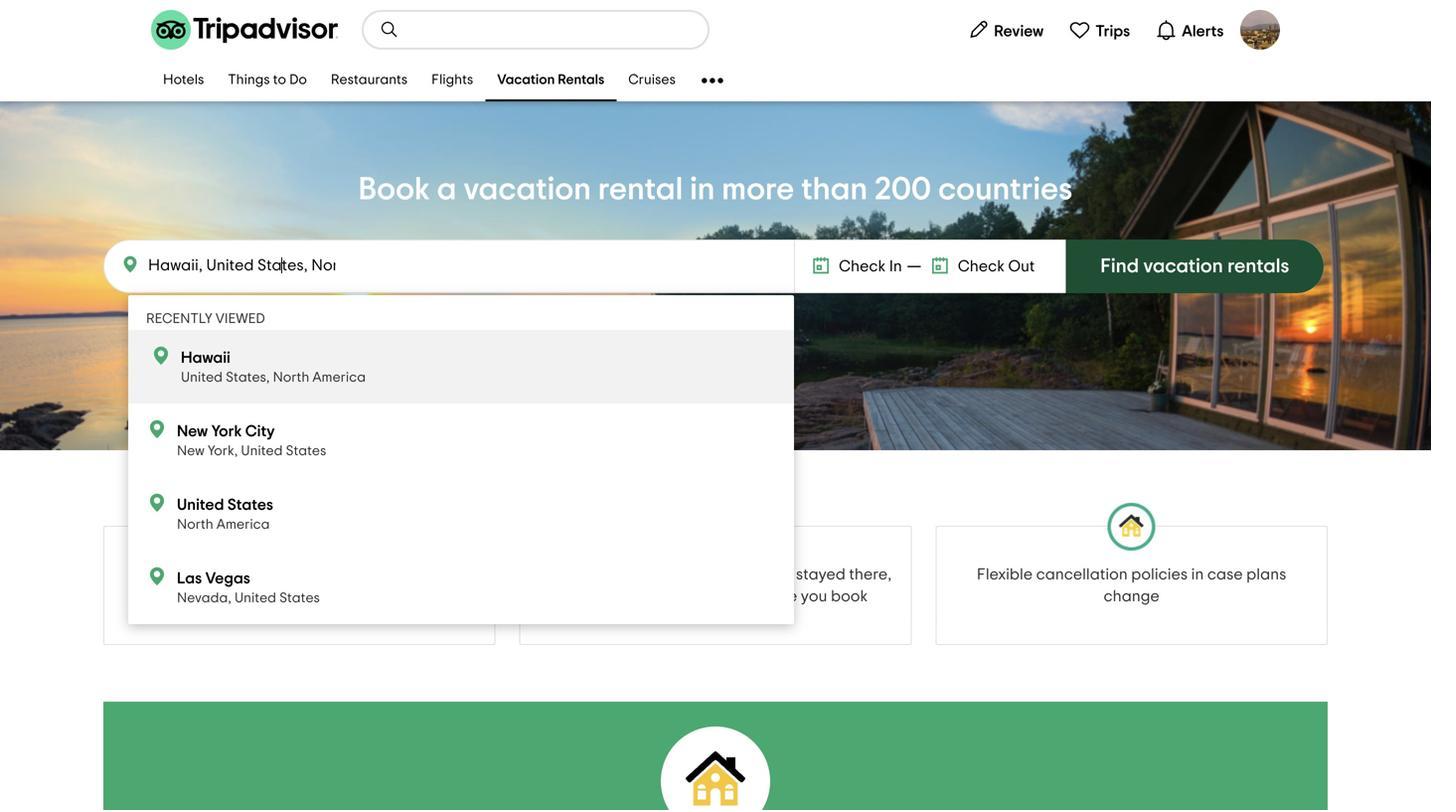Task type: describe. For each thing, give the bounding box(es) containing it.
united inside the united states north america
[[177, 497, 224, 513]]

flights
[[432, 73, 474, 87]]

from
[[639, 567, 672, 583]]

2 new from the top
[[177, 444, 205, 458]]

enjoy more space and privacy in a sanitized home environment with just your family and friends
[[141, 567, 459, 626]]

nevada,
[[177, 592, 232, 606]]

review link
[[959, 10, 1053, 50]]

rentals
[[1228, 257, 1290, 276]]

200
[[875, 174, 932, 206]]

las vegas nevada, united states
[[177, 571, 320, 606]]

vegas
[[205, 571, 250, 587]]

rentals
[[558, 73, 605, 87]]

north inside hawaii united states, north america
[[273, 371, 310, 385]]

case
[[1208, 567, 1243, 583]]

1 horizontal spatial a
[[437, 174, 457, 206]]

than
[[802, 174, 868, 206]]

hawaii united states, north america
[[181, 350, 366, 385]]

1 horizontal spatial in
[[690, 174, 715, 206]]

las
[[177, 571, 202, 587]]

cruises link
[[617, 60, 688, 101]]

Where do you want to go? text field
[[116, 255, 336, 276]]

vacation rentals link
[[486, 60, 617, 101]]

enjoy
[[141, 567, 180, 583]]

out
[[1009, 258, 1035, 274]]

flexible cancellation policies in case plans change
[[977, 567, 1287, 605]]

read
[[540, 567, 579, 583]]

check in
[[839, 258, 903, 274]]

there,
[[849, 567, 892, 583]]

reviews
[[582, 567, 636, 583]]

policies
[[1132, 567, 1188, 583]]

restaurants
[[331, 73, 408, 87]]

states inside new york city new york, united states
[[286, 444, 326, 458]]

york
[[211, 424, 242, 439]]

in inside enjoy more space and privacy in a sanitized home environment with just your family and friends
[[363, 567, 376, 583]]

trips
[[1096, 23, 1131, 39]]

a inside enjoy more space and privacy in a sanitized home environment with just your family and friends
[[379, 567, 389, 583]]

find vacation rentals
[[1101, 257, 1290, 276]]

travelers
[[676, 567, 740, 583]]

family
[[379, 589, 422, 605]]

new york city new york, united states
[[177, 424, 326, 458]]

can
[[614, 589, 642, 605]]

united inside las vegas nevada, united states
[[235, 592, 276, 606]]

viewed
[[216, 312, 265, 326]]

sanitized
[[393, 567, 459, 583]]

rental
[[598, 174, 683, 206]]

in inside flexible cancellation policies in case plans change
[[1192, 567, 1204, 583]]

recently viewed
[[146, 312, 265, 326]]

feel
[[645, 589, 672, 605]]

book a vacation rental in more than 200 countries
[[359, 174, 1073, 206]]

check out
[[958, 258, 1035, 274]]

check for check out
[[958, 258, 1005, 274]]

1 horizontal spatial and
[[426, 589, 455, 605]]



Task type: locate. For each thing, give the bounding box(es) containing it.
vacation
[[464, 174, 592, 206], [1144, 257, 1224, 276]]

0 vertical spatial a
[[437, 174, 457, 206]]

hawaii
[[181, 350, 231, 366]]

cancellation
[[1037, 567, 1128, 583]]

states
[[286, 444, 326, 458], [228, 497, 273, 513], [279, 592, 320, 606]]

in up your
[[363, 567, 376, 583]]

profile picture image
[[1241, 10, 1281, 50]]

who've
[[743, 567, 793, 583]]

new left york
[[177, 424, 208, 439]]

states inside the united states north america
[[228, 497, 273, 513]]

read reviews from travelers who've stayed there, so you can feel confident before you book
[[540, 567, 892, 605]]

1 vertical spatial north
[[177, 518, 213, 532]]

check left out
[[958, 258, 1005, 274]]

book
[[831, 589, 868, 605]]

0 horizontal spatial and
[[273, 567, 302, 583]]

and down sanitized
[[426, 589, 455, 605]]

1 horizontal spatial more
[[722, 174, 795, 206]]

in
[[690, 174, 715, 206], [363, 567, 376, 583], [1192, 567, 1204, 583]]

america up space
[[217, 518, 270, 532]]

1 vertical spatial more
[[183, 567, 220, 583]]

america
[[313, 371, 366, 385], [217, 518, 270, 532]]

recently
[[146, 312, 213, 326]]

you
[[584, 589, 610, 605], [801, 589, 828, 605]]

vacation rentals
[[497, 73, 605, 87]]

1 vertical spatial vacation
[[1144, 257, 1224, 276]]

1 vertical spatial and
[[426, 589, 455, 605]]

city
[[245, 424, 275, 439]]

north up 'las'
[[177, 518, 213, 532]]

in right rental
[[690, 174, 715, 206]]

0 horizontal spatial vacation
[[464, 174, 592, 206]]

space
[[224, 567, 269, 583]]

states,
[[226, 371, 270, 385]]

0 horizontal spatial north
[[177, 518, 213, 532]]

flights link
[[420, 60, 486, 101]]

1 vertical spatial new
[[177, 444, 205, 458]]

united down york,
[[177, 497, 224, 513]]

2 check from the left
[[958, 258, 1005, 274]]

0 vertical spatial more
[[722, 174, 795, 206]]

book
[[359, 174, 430, 206]]

1 you from the left
[[584, 589, 610, 605]]

alerts link
[[1147, 10, 1233, 50]]

vacation
[[497, 73, 555, 87]]

your
[[343, 589, 376, 605]]

and up with
[[273, 567, 302, 583]]

united down city
[[241, 444, 283, 458]]

new
[[177, 424, 208, 439], [177, 444, 205, 458]]

check left in
[[839, 258, 886, 274]]

north inside the united states north america
[[177, 518, 213, 532]]

2 horizontal spatial in
[[1192, 567, 1204, 583]]

stayed
[[796, 567, 846, 583]]

environment
[[189, 589, 278, 605]]

0 horizontal spatial check
[[839, 258, 886, 274]]

friends
[[275, 610, 325, 626]]

united down "hawaii"
[[181, 371, 223, 385]]

with
[[282, 589, 311, 605]]

and
[[273, 567, 302, 583], [426, 589, 455, 605]]

vacation inside button
[[1144, 257, 1224, 276]]

america inside hawaii united states, north america
[[313, 371, 366, 385]]

in
[[890, 258, 903, 274]]

None search field
[[364, 12, 708, 48]]

hotels
[[163, 73, 204, 87]]

to
[[273, 73, 286, 87]]

do
[[289, 73, 307, 87]]

trips link
[[1061, 10, 1139, 50]]

states up friends on the bottom of the page
[[279, 592, 320, 606]]

check for check in
[[839, 258, 886, 274]]

america inside the united states north america
[[217, 518, 270, 532]]

change
[[1104, 589, 1160, 605]]

york,
[[208, 444, 238, 458]]

flexible
[[977, 567, 1033, 583]]

you down "reviews"
[[584, 589, 610, 605]]

1 horizontal spatial check
[[958, 258, 1005, 274]]

countries
[[939, 174, 1073, 206]]

you down stayed
[[801, 589, 828, 605]]

1 new from the top
[[177, 424, 208, 439]]

privacy
[[305, 567, 360, 583]]

plans
[[1247, 567, 1287, 583]]

tripadvisor image
[[151, 10, 338, 50]]

more
[[722, 174, 795, 206], [183, 567, 220, 583]]

united states north america
[[177, 497, 273, 532]]

united down space
[[235, 592, 276, 606]]

just
[[314, 589, 340, 605]]

so
[[564, 589, 580, 605]]

0 vertical spatial vacation
[[464, 174, 592, 206]]

0 horizontal spatial in
[[363, 567, 376, 583]]

home
[[145, 589, 185, 605]]

review
[[995, 23, 1044, 39]]

things to do link
[[216, 60, 319, 101]]

states right york,
[[286, 444, 326, 458]]

more left than
[[722, 174, 795, 206]]

0 horizontal spatial america
[[217, 518, 270, 532]]

north
[[273, 371, 310, 385], [177, 518, 213, 532]]

1 vertical spatial america
[[217, 518, 270, 532]]

before
[[749, 589, 798, 605]]

0 horizontal spatial you
[[584, 589, 610, 605]]

states down york,
[[228, 497, 273, 513]]

0 vertical spatial north
[[273, 371, 310, 385]]

check
[[839, 258, 886, 274], [958, 258, 1005, 274]]

united inside hawaii united states, north america
[[181, 371, 223, 385]]

north right states,
[[273, 371, 310, 385]]

things
[[228, 73, 270, 87]]

confident
[[676, 589, 746, 605]]

hotels link
[[151, 60, 216, 101]]

1 check from the left
[[839, 258, 886, 274]]

alerts
[[1182, 23, 1224, 39]]

0 horizontal spatial a
[[379, 567, 389, 583]]

search image
[[380, 20, 400, 40]]

restaurants link
[[319, 60, 420, 101]]

cruises
[[629, 73, 676, 87]]

0 vertical spatial and
[[273, 567, 302, 583]]

0 vertical spatial states
[[286, 444, 326, 458]]

find vacation rentals button
[[1067, 240, 1324, 293]]

2 vertical spatial states
[[279, 592, 320, 606]]

1 horizontal spatial north
[[273, 371, 310, 385]]

more inside enjoy more space and privacy in a sanitized home environment with just your family and friends
[[183, 567, 220, 583]]

states inside las vegas nevada, united states
[[279, 592, 320, 606]]

0 vertical spatial america
[[313, 371, 366, 385]]

0 vertical spatial new
[[177, 424, 208, 439]]

1 horizontal spatial vacation
[[1144, 257, 1224, 276]]

a up family
[[379, 567, 389, 583]]

united inside new york city new york, united states
[[241, 444, 283, 458]]

more up nevada,
[[183, 567, 220, 583]]

1 vertical spatial states
[[228, 497, 273, 513]]

2 you from the left
[[801, 589, 828, 605]]

a
[[437, 174, 457, 206], [379, 567, 389, 583]]

1 horizontal spatial america
[[313, 371, 366, 385]]

united
[[181, 371, 223, 385], [241, 444, 283, 458], [177, 497, 224, 513], [235, 592, 276, 606]]

1 horizontal spatial you
[[801, 589, 828, 605]]

new left york,
[[177, 444, 205, 458]]

find
[[1101, 257, 1139, 276]]

0 horizontal spatial more
[[183, 567, 220, 583]]

1 vertical spatial a
[[379, 567, 389, 583]]

a right book
[[437, 174, 457, 206]]

in left case
[[1192, 567, 1204, 583]]

things to do
[[228, 73, 307, 87]]

america right states,
[[313, 371, 366, 385]]



Task type: vqa. For each thing, say whether or not it's contained in the screenshot.
CRUISES
yes



